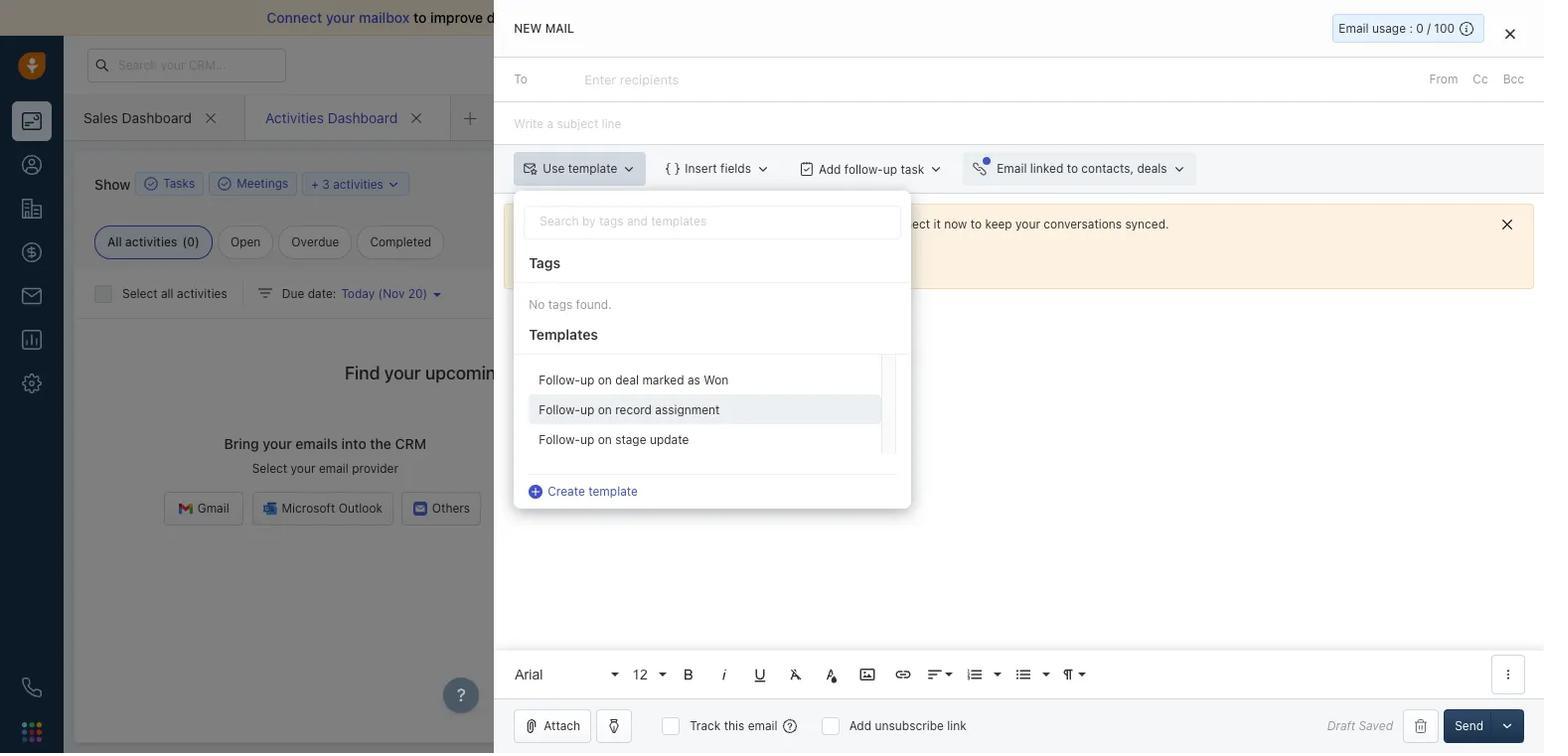 Task type: locate. For each thing, give the bounding box(es) containing it.
0 horizontal spatial email
[[997, 161, 1027, 176]]

microsoft teams button for the bottom 'zoom' button
[[802, 492, 936, 526]]

) left open
[[195, 235, 200, 249]]

1 vertical spatial 0
[[187, 235, 195, 249]]

1 horizontal spatial )
[[423, 286, 427, 301]]

calendar right conferencing
[[890, 461, 938, 476]]

1 vertical spatial teams
[[889, 501, 925, 516]]

meetings up "follow-up on record assignment"
[[564, 363, 640, 384]]

bring for bring your emails into the crm
[[224, 436, 259, 452]]

today
[[341, 286, 375, 301]]

email left linked
[[997, 161, 1027, 176]]

1 horizontal spatial and
[[644, 363, 675, 384]]

bring inside bring your meetings into the crm connect video conferencing + calendar
[[717, 436, 752, 452]]

group
[[529, 355, 897, 454]]

task left meeting
[[901, 162, 924, 176]]

your left mailbox
[[326, 9, 355, 26]]

1 vertical spatial zoom button
[[714, 492, 794, 526]]

0 horizontal spatial microsoft teams button
[[802, 492, 936, 526]]

due
[[282, 286, 304, 301]]

to inside email linked to contacts, deals button
[[1067, 161, 1078, 176]]

follow-
[[844, 162, 883, 176]]

1 vertical spatial (
[[378, 286, 383, 301]]

0 horizontal spatial meetings
[[564, 363, 640, 384]]

1 horizontal spatial zoom button
[[1111, 277, 1190, 301]]

the for bring your meetings into the crm
[[882, 436, 903, 452]]

your right 'find'
[[384, 363, 421, 384]]

0 horizontal spatial microsoft teams
[[832, 501, 925, 516]]

bring your meetings into the crm connect video conferencing + calendar
[[717, 436, 938, 476]]

2 follow- from the top
[[539, 402, 580, 417]]

select
[[122, 286, 158, 301], [252, 461, 287, 476]]

+ 3 activities link
[[311, 174, 401, 193]]

to down add task
[[813, 217, 824, 232]]

1 vertical spatial calendar
[[890, 461, 938, 476]]

1 dashboard from the left
[[122, 109, 192, 126]]

your inside bring your meetings into the crm connect video conferencing + calendar
[[756, 436, 785, 452]]

1 vertical spatial email
[[997, 161, 1027, 176]]

( up select all activities at the left top of the page
[[182, 235, 187, 249]]

list box
[[514, 245, 926, 469]]

to right "now"
[[970, 217, 982, 232]]

my calendar
[[1116, 203, 1196, 220]]

create
[[548, 484, 585, 499]]

align image
[[926, 666, 944, 684]]

0 vertical spatial +
[[311, 176, 319, 191]]

2 dashboard from the left
[[328, 109, 398, 126]]

follow-up on stage update
[[539, 432, 689, 447]]

1 vertical spatial and
[[644, 363, 675, 384]]

select all activities
[[122, 286, 227, 301]]

close image
[[1505, 28, 1515, 40]]

0 vertical spatial )
[[195, 235, 200, 249]]

2 vertical spatial on
[[598, 432, 612, 447]]

unordered list image
[[1015, 666, 1033, 684]]

into for emails
[[341, 436, 366, 452]]

0 horizontal spatial microsoft
[[282, 501, 335, 516]]

close image
[[1514, 13, 1524, 23]]

add for add follow-up task
[[819, 162, 841, 176]]

deal
[[615, 372, 639, 387]]

tags down you
[[529, 255, 560, 271]]

to right linked
[[1067, 161, 1078, 176]]

0 horizontal spatial dashboard
[[122, 109, 192, 126]]

attach
[[544, 718, 580, 733]]

now
[[944, 217, 967, 232]]

0 vertical spatial connect
[[267, 9, 322, 26]]

add follow-up task button
[[790, 152, 953, 186], [790, 152, 953, 186]]

select up 'microsoft outlook' button
[[252, 461, 287, 476]]

+ 3 activities button
[[302, 172, 410, 196]]

0 vertical spatial template
[[568, 161, 617, 176]]

1 horizontal spatial connect
[[717, 461, 765, 476]]

cc
[[1473, 72, 1488, 87]]

1 vertical spatial meetings
[[789, 436, 850, 452]]

create template
[[548, 484, 638, 499]]

list box containing tags
[[514, 245, 926, 469]]

) right nov
[[423, 286, 427, 301]]

1 into from the left
[[341, 436, 366, 452]]

add task
[[774, 176, 823, 191]]

on left record
[[598, 402, 612, 417]]

1 vertical spatial zoom
[[747, 501, 780, 516]]

0 vertical spatial teams
[[1282, 281, 1318, 296]]

microsoft for bring your meetings into the crm
[[832, 501, 885, 516]]

0 for )
[[187, 235, 195, 249]]

email for email usage : 0 / 100
[[1339, 21, 1369, 36]]

zoom down video
[[747, 501, 780, 516]]

up left the add meeting on the top
[[883, 162, 897, 176]]

on for deal
[[598, 372, 612, 387]]

won
[[704, 372, 729, 387]]

connect left the it
[[883, 217, 930, 232]]

zoom button down video
[[714, 492, 794, 526]]

tasks,
[[511, 363, 560, 384]]

0 vertical spatial email
[[1339, 21, 1369, 36]]

+ right conferencing
[[879, 461, 886, 476]]

and right deal at left
[[644, 363, 675, 384]]

explore plans link
[[1158, 53, 1257, 77]]

email image
[[1347, 56, 1361, 73]]

1 horizontal spatial microsoft
[[832, 501, 885, 516]]

2 vertical spatial activities
[[177, 286, 227, 301]]

tags right no
[[548, 297, 573, 312]]

0 vertical spatial zoom button
[[1111, 277, 1190, 301]]

3
[[322, 176, 330, 191]]

activities for 3
[[333, 176, 383, 191]]

meetings up conferencing
[[789, 436, 850, 452]]

teams left the google
[[1282, 281, 1318, 296]]

2 horizontal spatial the
[[882, 436, 903, 452]]

activities right all on the left of page
[[125, 235, 177, 249]]

update
[[650, 432, 689, 447]]

( right today
[[378, 286, 383, 301]]

ordered list image
[[966, 666, 984, 684]]

+ left the 3
[[311, 176, 319, 191]]

into inside bring your emails into the crm select your email provider
[[341, 436, 366, 452]]

crm for bring your meetings into the crm
[[907, 436, 938, 452]]

follow- up "create"
[[539, 432, 580, 447]]

0 horizontal spatial teams
[[889, 501, 925, 516]]

0 horizontal spatial zoom
[[747, 501, 780, 516]]

1 horizontal spatial task
[[901, 162, 924, 176]]

bold (⌘b) image
[[680, 666, 698, 684]]

follow- for follow-up on stage update
[[539, 432, 580, 447]]

0 vertical spatial activities
[[333, 176, 383, 191]]

task left follow-
[[800, 176, 823, 191]]

1 horizontal spatial select
[[252, 461, 287, 476]]

nov
[[383, 286, 405, 301]]

1 vertical spatial +
[[879, 461, 886, 476]]

1 horizontal spatial zoom
[[1144, 281, 1176, 296]]

0 horizontal spatial 0
[[187, 235, 195, 249]]

1 horizontal spatial crm
[[907, 436, 938, 452]]

open
[[230, 235, 261, 249]]

more button
[[994, 167, 1074, 201], [994, 167, 1074, 201]]

add for add meeting
[[907, 176, 929, 191]]

the inside bring your emails into the crm select your email provider
[[370, 436, 391, 452]]

enable
[[602, 9, 646, 26]]

dashboard up + 3 activities button
[[328, 109, 398, 126]]

email down "emails"
[[319, 461, 349, 476]]

0 vertical spatial follow-
[[539, 372, 580, 387]]

email left usage
[[1339, 21, 1369, 36]]

2 vertical spatial connect
[[717, 461, 765, 476]]

activities right the 3
[[333, 176, 383, 191]]

0 vertical spatial microsoft teams button
[[1195, 277, 1329, 301]]

1 vertical spatial tags
[[548, 297, 573, 312]]

more
[[1010, 176, 1039, 191]]

microsoft teams button for topmost 'zoom' button
[[1195, 277, 1329, 301]]

0 vertical spatial meetings
[[564, 363, 640, 384]]

0 horizontal spatial bring
[[224, 436, 259, 452]]

emails
[[295, 436, 338, 452]]

:
[[1409, 21, 1413, 36]]

0 horizontal spatial )
[[195, 235, 200, 249]]

0 right :
[[1416, 21, 1424, 36]]

bring up gmail
[[224, 436, 259, 452]]

12 button
[[625, 655, 669, 695]]

your for bring your emails into the crm select your email provider
[[263, 436, 292, 452]]

up left stage
[[580, 432, 595, 447]]

1 vertical spatial connect
[[883, 217, 930, 232]]

connect left mailbox
[[267, 9, 322, 26]]

calendar
[[1139, 203, 1196, 220], [890, 461, 938, 476]]

paragraph format image
[[1060, 666, 1077, 684]]

add left "unsubscribe"
[[849, 718, 872, 733]]

1 on from the top
[[598, 372, 612, 387]]

connect left video
[[717, 461, 765, 476]]

on left deal at left
[[598, 372, 612, 387]]

microsoft outlook button
[[252, 492, 394, 526]]

phone image
[[22, 678, 42, 698]]

1 bring from the left
[[224, 436, 259, 452]]

template inside dropdown button
[[568, 161, 617, 176]]

into up provider
[[341, 436, 366, 452]]

into
[[341, 436, 366, 452], [853, 436, 878, 452]]

microsoft for bring your emails into the crm
[[282, 501, 335, 516]]

1 horizontal spatial microsoft teams button
[[1195, 277, 1329, 301]]

add right fields
[[774, 176, 796, 191]]

google calendar
[[1364, 281, 1458, 296]]

1 horizontal spatial dashboard
[[328, 109, 398, 126]]

0
[[1416, 21, 1424, 36], [187, 235, 195, 249]]

attach button
[[514, 709, 591, 743]]

activities right all
[[177, 286, 227, 301]]

1 horizontal spatial email
[[1339, 21, 1369, 36]]

email for email linked to contacts, deals
[[997, 161, 1027, 176]]

task
[[901, 162, 924, 176], [800, 176, 823, 191]]

microsoft outlook
[[282, 501, 383, 516]]

activities
[[333, 176, 383, 191], [125, 235, 177, 249], [177, 286, 227, 301]]

dialog
[[494, 0, 1544, 753]]

ends
[[1051, 58, 1076, 71]]

up left deal at left
[[580, 372, 595, 387]]

bring inside bring your emails into the crm select your email provider
[[224, 436, 259, 452]]

keep
[[985, 217, 1012, 232]]

usage
[[1372, 21, 1406, 36]]

follow- down find your upcoming tasks, meetings and reminders here.
[[539, 402, 580, 417]]

0 horizontal spatial zoom button
[[714, 492, 794, 526]]

0 for /
[[1416, 21, 1424, 36]]

and left enable
[[574, 9, 599, 26]]

activities
[[265, 109, 324, 126]]

on left stage
[[598, 432, 612, 447]]

activities inside button
[[333, 176, 383, 191]]

email inside button
[[997, 161, 1027, 176]]

1 vertical spatial microsoft teams
[[832, 501, 925, 516]]

your up view activity goals
[[1016, 217, 1040, 232]]

1 horizontal spatial teams
[[1282, 281, 1318, 296]]

phone element
[[12, 668, 52, 708]]

assignment
[[655, 402, 720, 417]]

microsoft teams button
[[1195, 277, 1329, 301], [802, 492, 936, 526]]

your for bring your meetings into the crm connect video conferencing + calendar
[[756, 436, 785, 452]]

calendar right my
[[1139, 203, 1196, 220]]

email
[[746, 9, 781, 26], [319, 461, 349, 476], [748, 718, 778, 733]]

to
[[413, 9, 427, 26], [1067, 161, 1078, 176], [813, 217, 824, 232], [970, 217, 982, 232]]

down image
[[387, 177, 401, 191]]

your up video
[[756, 436, 785, 452]]

this
[[724, 718, 745, 733]]

up down find your upcoming tasks, meetings and reminders here.
[[580, 402, 595, 417]]

add left meeting
[[907, 176, 929, 191]]

1 horizontal spatial (
[[378, 286, 383, 301]]

zoom button down synced.
[[1111, 277, 1190, 301]]

follow-
[[539, 372, 580, 387], [539, 402, 580, 417], [539, 432, 580, 447]]

all activities ( 0 )
[[107, 235, 200, 249]]

0 horizontal spatial +
[[311, 176, 319, 191]]

plans
[[1215, 57, 1246, 72]]

on
[[598, 372, 612, 387], [598, 402, 612, 417], [598, 432, 612, 447]]

insert fields
[[685, 161, 751, 176]]

3 on from the top
[[598, 432, 612, 447]]

0 vertical spatial 0
[[1416, 21, 1424, 36]]

1 vertical spatial select
[[252, 461, 287, 476]]

+ 3 activities
[[311, 176, 383, 191]]

email linked to contacts, deals
[[997, 161, 1167, 176]]

1 horizontal spatial into
[[853, 436, 878, 452]]

view activity goals
[[966, 240, 1074, 255]]

dashboard for activities dashboard
[[328, 109, 398, 126]]

teams for the bottom 'zoom' button's "microsoft teams" button
[[889, 501, 925, 516]]

templates
[[529, 326, 598, 343]]

meeting
[[933, 176, 978, 191]]

your left "emails"
[[263, 436, 292, 452]]

1 vertical spatial )
[[423, 286, 427, 301]]

the inside bring your meetings into the crm connect video conferencing + calendar
[[882, 436, 903, 452]]

1 horizontal spatial meetings
[[789, 436, 850, 452]]

into inside bring your meetings into the crm connect video conferencing + calendar
[[853, 436, 878, 452]]

template right use
[[568, 161, 617, 176]]

3 follow- from the top
[[539, 432, 580, 447]]

email right of at the top of the page
[[746, 9, 781, 26]]

1 vertical spatial follow-
[[539, 402, 580, 417]]

2 horizontal spatial connect
[[883, 217, 930, 232]]

2 crm from the left
[[907, 436, 938, 452]]

crm inside bring your emails into the crm select your email provider
[[395, 436, 426, 452]]

synced.
[[1125, 217, 1169, 232]]

connect your mailbox to improve deliverability and enable 2-way sync of email conversations.
[[267, 9, 881, 26]]

teams down bring your meetings into the crm connect video conferencing + calendar
[[889, 501, 925, 516]]

0 horizontal spatial crm
[[395, 436, 426, 452]]

1 vertical spatial email
[[319, 461, 349, 476]]

1 vertical spatial on
[[598, 402, 612, 417]]

0 vertical spatial zoom
[[1144, 281, 1176, 296]]

1 follow- from the top
[[539, 372, 580, 387]]

2 bring from the left
[[717, 436, 752, 452]]

configure widgets
[[1268, 155, 1370, 170]]

dashboard for sales dashboard
[[122, 109, 192, 126]]

follow- down templates
[[539, 372, 580, 387]]

2 on from the top
[[598, 402, 612, 417]]

connected
[[615, 217, 674, 232]]

application
[[494, 299, 1544, 699]]

linked
[[1030, 161, 1064, 176]]

0 horizontal spatial into
[[341, 436, 366, 452]]

crm
[[395, 436, 426, 452], [907, 436, 938, 452]]

0 horizontal spatial and
[[574, 9, 599, 26]]

add meeting button
[[872, 167, 989, 201]]

teams for "microsoft teams" button for topmost 'zoom' button
[[1282, 281, 1318, 296]]

0 up select all activities at the left top of the page
[[187, 235, 195, 249]]

1 horizontal spatial +
[[879, 461, 886, 476]]

bring for bring your meetings into the crm
[[717, 436, 752, 452]]

0 vertical spatial microsoft teams
[[1225, 281, 1318, 296]]

1 vertical spatial microsoft teams button
[[802, 492, 936, 526]]

1 horizontal spatial 0
[[1416, 21, 1424, 36]]

dashboard right sales
[[122, 109, 192, 126]]

0 horizontal spatial task
[[800, 176, 823, 191]]

Write a subject line text field
[[494, 102, 1544, 144]]

your for connect your mailbox to improve deliverability and enable 2-way sync of email conversations.
[[326, 9, 355, 26]]

1 crm from the left
[[395, 436, 426, 452]]

klobrad84@gmail.com
[[678, 217, 810, 232]]

gmail
[[197, 501, 229, 516]]

configure
[[1268, 155, 1323, 170]]

1 vertical spatial template
[[588, 484, 638, 499]]

email right this
[[748, 718, 778, 733]]

meetings
[[564, 363, 640, 384], [789, 436, 850, 452]]

conferencing
[[802, 461, 876, 476]]

0 vertical spatial on
[[598, 372, 612, 387]]

add left follow-
[[819, 162, 841, 176]]

insert link (⌘k) image
[[895, 666, 912, 684]]

into up conferencing
[[853, 436, 878, 452]]

0 vertical spatial calendar
[[1139, 203, 1196, 220]]

provider
[[352, 461, 399, 476]]

template right "create"
[[588, 484, 638, 499]]

select left all
[[122, 286, 158, 301]]

sales dashboard
[[83, 109, 192, 126]]

2 horizontal spatial microsoft
[[1225, 281, 1279, 296]]

0 horizontal spatial select
[[122, 286, 158, 301]]

zoom down synced.
[[1144, 281, 1176, 296]]

12
[[632, 666, 648, 682]]

microsoft
[[1225, 281, 1279, 296], [282, 501, 335, 516], [832, 501, 885, 516]]

task inside button
[[800, 176, 823, 191]]

bring down the 'assignment'
[[717, 436, 752, 452]]

1 horizontal spatial microsoft teams
[[1225, 281, 1318, 296]]

found.
[[576, 297, 612, 312]]

0 vertical spatial (
[[182, 235, 187, 249]]

use template
[[543, 161, 617, 176]]

2 into from the left
[[853, 436, 878, 452]]

0 horizontal spatial the
[[370, 436, 391, 452]]

2 vertical spatial follow-
[[539, 432, 580, 447]]

1 horizontal spatial bring
[[717, 436, 752, 452]]

task inside dialog
[[901, 162, 924, 176]]

crm inside bring your meetings into the crm connect video conferencing + calendar
[[907, 436, 938, 452]]

0 horizontal spatial calendar
[[890, 461, 938, 476]]

send button
[[1444, 709, 1494, 743]]



Task type: vqa. For each thing, say whether or not it's contained in the screenshot.
Zoom to the bottom
yes



Task type: describe. For each thing, give the bounding box(es) containing it.
on for stage
[[598, 432, 612, 447]]

activities for all
[[177, 286, 227, 301]]

you
[[546, 217, 567, 232]]

improve
[[430, 9, 483, 26]]

view
[[966, 240, 994, 255]]

template for create template
[[588, 484, 638, 499]]

0 vertical spatial tags
[[529, 255, 560, 271]]

1 vertical spatial activities
[[125, 235, 177, 249]]

all
[[107, 235, 122, 249]]

connect inside bring your meetings into the crm connect video conferencing + calendar
[[717, 461, 765, 476]]

1 horizontal spatial the
[[828, 217, 846, 232]]

Enter recipients text field
[[585, 64, 683, 96]]

zoom for the bottom 'zoom' button
[[747, 501, 780, 516]]

find
[[345, 363, 380, 384]]

follow- for follow-up on record assignment
[[539, 402, 580, 417]]

Search by tags and templates search field
[[535, 212, 891, 232]]

way
[[665, 9, 691, 26]]

reminders
[[679, 363, 762, 384]]

insert
[[685, 161, 717, 176]]

freshworks switcher image
[[22, 722, 42, 742]]

mail
[[545, 21, 574, 36]]

into for meetings
[[853, 436, 878, 452]]

add follow-up task
[[819, 162, 924, 176]]

it
[[934, 217, 941, 232]]

meetings
[[237, 176, 288, 191]]

sales
[[83, 109, 118, 126]]

no
[[529, 297, 545, 312]]

group containing follow-up on deal marked as won
[[529, 355, 897, 454]]

follow-up on record assignment
[[539, 402, 720, 417]]

italic (⌘i) image
[[716, 666, 734, 684]]

widgets
[[1326, 155, 1370, 170]]

crm for bring your emails into the crm
[[395, 436, 426, 452]]

calendar inside bring your meetings into the crm connect video conferencing + calendar
[[890, 461, 938, 476]]

on for record
[[598, 402, 612, 417]]

follow-up on deal marked as won
[[539, 372, 729, 387]]

Search your CRM... text field
[[87, 48, 286, 82]]

add meeting
[[907, 176, 978, 191]]

view activity goals link
[[947, 239, 1074, 256]]

date:
[[308, 286, 336, 301]]

email linked to contacts, deals button
[[963, 152, 1196, 186]]

you haven't connected klobrad84@gmail.com to the crm. connect it now to keep your conversations synced.
[[546, 217, 1169, 232]]

trial
[[1028, 58, 1048, 71]]

conversations
[[1044, 217, 1122, 232]]

use
[[543, 161, 565, 176]]

0 vertical spatial select
[[122, 286, 158, 301]]

arial
[[515, 666, 543, 682]]

add for add unsubscribe link
[[849, 718, 872, 733]]

1 horizontal spatial calendar
[[1139, 203, 1196, 220]]

in
[[1079, 58, 1089, 71]]

up for follow-up on record assignment
[[580, 402, 595, 417]]

insert image (⌘p) image
[[859, 666, 877, 684]]

up for follow-up on stage update
[[580, 432, 595, 447]]

video
[[768, 461, 799, 476]]

application containing arial
[[494, 299, 1544, 699]]

record
[[615, 402, 652, 417]]

add for add task
[[774, 176, 796, 191]]

zoom for topmost 'zoom' button
[[1144, 281, 1176, 296]]

text color image
[[823, 666, 841, 684]]

as
[[688, 372, 700, 387]]

100
[[1434, 21, 1455, 36]]

activities dashboard
[[265, 109, 398, 126]]

link
[[947, 718, 967, 733]]

add task button
[[739, 167, 833, 201]]

+ inside button
[[311, 176, 319, 191]]

email inside bring your emails into the crm select your email provider
[[319, 461, 349, 476]]

google
[[1364, 281, 1404, 296]]

create template link
[[548, 484, 638, 499]]

21
[[1092, 58, 1104, 71]]

0 horizontal spatial (
[[182, 235, 187, 249]]

all
[[161, 286, 174, 301]]

0 horizontal spatial connect
[[267, 9, 322, 26]]

explore
[[1169, 57, 1212, 72]]

2-
[[650, 9, 665, 26]]

configure widgets button
[[1238, 151, 1381, 175]]

marked
[[642, 372, 684, 387]]

from
[[1429, 72, 1458, 87]]

clear formatting image
[[787, 666, 805, 684]]

send
[[1455, 718, 1484, 733]]

to
[[514, 72, 527, 87]]

to right mailbox
[[413, 9, 427, 26]]

insert fields button
[[656, 152, 780, 186]]

underline (⌘u) image
[[752, 666, 769, 684]]

google calendar button
[[1334, 277, 1469, 301]]

template for use template
[[568, 161, 617, 176]]

0 vertical spatial email
[[746, 9, 781, 26]]

microsoft teams for the bottom 'zoom' button's "microsoft teams" button
[[832, 501, 925, 516]]

0 vertical spatial and
[[574, 9, 599, 26]]

tasks
[[163, 176, 195, 191]]

+ inside bring your meetings into the crm connect video conferencing + calendar
[[879, 461, 886, 476]]

deals
[[1137, 161, 1167, 176]]

2 vertical spatial email
[[748, 718, 778, 733]]

deliverability
[[487, 9, 571, 26]]

conversations.
[[784, 9, 881, 26]]

connect inside dialog
[[883, 217, 930, 232]]

microsoft teams for "microsoft teams" button for topmost 'zoom' button
[[1225, 281, 1318, 296]]

goals
[[1043, 240, 1074, 255]]

your for find your upcoming tasks, meetings and reminders here.
[[384, 363, 421, 384]]

up for follow-up on deal marked as won
[[580, 372, 595, 387]]

others
[[432, 501, 470, 516]]

track this email
[[690, 718, 778, 733]]

the for bring your emails into the crm
[[370, 436, 391, 452]]

outlook
[[339, 501, 383, 516]]

) for today ( nov 20 )
[[423, 286, 427, 301]]

add unsubscribe link
[[849, 718, 967, 733]]

no tags found.
[[529, 297, 612, 312]]

dialog containing tags
[[494, 0, 1544, 753]]

due date:
[[282, 286, 336, 301]]

arial button
[[508, 655, 621, 695]]

crm.
[[849, 217, 879, 232]]

contacts,
[[1081, 161, 1134, 176]]

follow- for follow-up on deal marked as won
[[539, 372, 580, 387]]

show
[[94, 175, 130, 192]]

here.
[[766, 363, 808, 384]]

unsubscribe
[[875, 718, 944, 733]]

/
[[1427, 21, 1431, 36]]

sync
[[694, 9, 725, 26]]

your down "emails"
[[291, 461, 316, 476]]

meetings inside bring your meetings into the crm connect video conferencing + calendar
[[789, 436, 850, 452]]

) for all activities ( 0 )
[[195, 235, 200, 249]]

completed
[[370, 235, 431, 249]]

more misc image
[[1499, 666, 1517, 684]]

select inside bring your emails into the crm select your email provider
[[252, 461, 287, 476]]

calendar
[[1407, 281, 1458, 296]]

explore plans
[[1169, 57, 1246, 72]]

mailbox
[[359, 9, 410, 26]]

today ( nov 20 )
[[341, 286, 427, 301]]

use template button
[[514, 152, 646, 186]]

saved
[[1359, 719, 1393, 734]]



